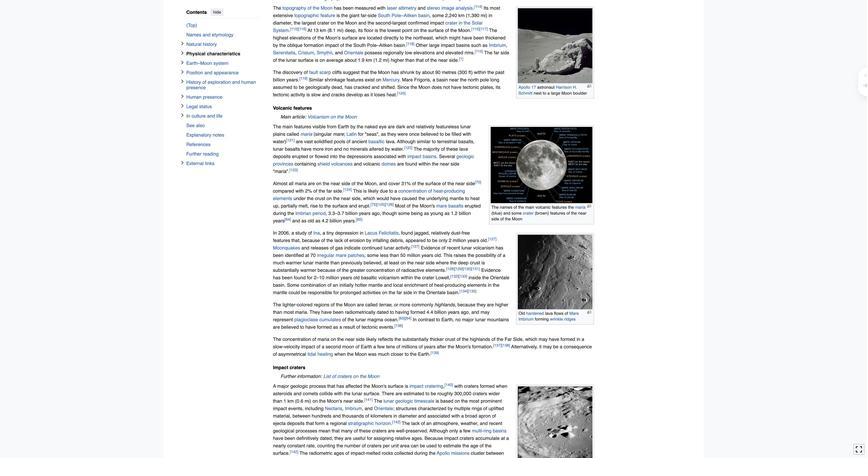 Task type: describe. For each thing, give the bounding box(es) containing it.
3 x small image from the top
[[180, 94, 185, 98]]

1 x small image from the top
[[180, 42, 185, 46]]

4 x small image from the top
[[180, 113, 185, 117]]

3 note from the top
[[273, 373, 595, 381]]

4 x small image from the top
[[180, 104, 185, 108]]

1 note from the top
[[273, 0, 595, 2]]

fullscreen image
[[856, 447, 863, 453]]

a gray, many-ridged surface from high above. the largest feature is a circular ringed structure with high walled sides and a lower central peak: the entire surface out to the horizon is filled with similar structures that are smaller and overlapping. image
[[518, 387, 593, 459]]

5 x small image from the top
[[180, 161, 185, 165]]



Task type: locate. For each thing, give the bounding box(es) containing it.
3 x small image from the top
[[180, 80, 185, 84]]

x small image
[[180, 42, 185, 46], [180, 70, 185, 74], [180, 80, 185, 84], [180, 113, 185, 117]]

1 vertical spatial note
[[273, 113, 595, 121]]

2 note from the top
[[273, 113, 595, 121]]

2 x small image from the top
[[180, 61, 185, 65]]

0 vertical spatial note
[[273, 0, 595, 2]]

2 vertical spatial note
[[273, 373, 595, 381]]

note
[[273, 0, 595, 2], [273, 113, 595, 121], [273, 373, 595, 381]]

2 x small image from the top
[[180, 70, 185, 74]]

1 x small image from the top
[[180, 51, 185, 55]]

x small image
[[180, 51, 185, 55], [180, 61, 185, 65], [180, 94, 185, 98], [180, 104, 185, 108], [180, 161, 185, 165]]



Task type: vqa. For each thing, say whether or not it's contained in the screenshot.
the topmost note
yes



